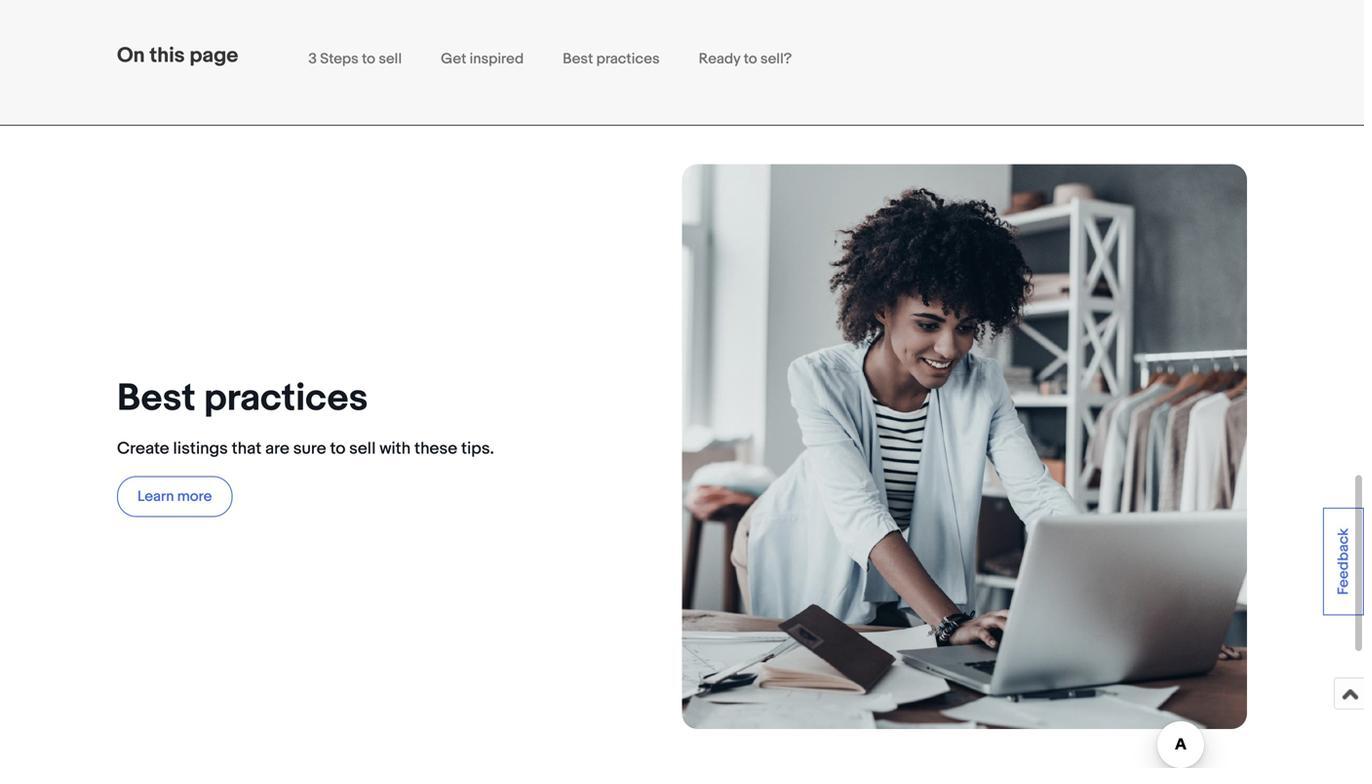 Task type: vqa. For each thing, say whether or not it's contained in the screenshot.
THE THIS
yes



Task type: locate. For each thing, give the bounding box(es) containing it.
1 horizontal spatial best practices
[[563, 50, 660, 68]]

ready to sell?
[[699, 50, 792, 68]]

woman leaning over laptop with scattered papers on desk image
[[682, 164, 1247, 730]]

feedback
[[1335, 529, 1353, 595]]

with
[[380, 439, 411, 459]]

0 horizontal spatial sell
[[349, 439, 376, 459]]

1 vertical spatial best
[[117, 376, 196, 422]]

best right the inspired
[[563, 50, 593, 68]]

best
[[563, 50, 593, 68], [117, 376, 196, 422]]

more﻿
[[177, 488, 212, 505]]

to
[[362, 50, 375, 68], [744, 50, 757, 68], [330, 439, 346, 459]]

2 horizontal spatial to
[[744, 50, 757, 68]]

sell left with
[[349, 439, 376, 459]]

3
[[309, 50, 317, 68]]

create listings that are sure to sell with these tips.
[[117, 439, 494, 459]]

3 steps to sell
[[309, 50, 402, 68]]

to right steps
[[362, 50, 375, 68]]

practices
[[596, 50, 660, 68], [204, 376, 368, 422]]

to left sell?
[[744, 50, 757, 68]]

practices up 'are'
[[204, 376, 368, 422]]

get inspired
[[441, 50, 524, 68]]

sell
[[379, 50, 402, 68], [349, 439, 376, 459]]

listings
[[173, 439, 228, 459]]

0 horizontal spatial best practices
[[117, 376, 368, 422]]

0 vertical spatial best
[[563, 50, 593, 68]]

0 vertical spatial practices
[[596, 50, 660, 68]]

practices left ready
[[596, 50, 660, 68]]

ready to sell? link
[[699, 50, 792, 68]]

best practices
[[563, 50, 660, 68], [117, 376, 368, 422]]

on
[[117, 43, 145, 68]]

0 horizontal spatial best
[[117, 376, 196, 422]]

1 vertical spatial practices
[[204, 376, 368, 422]]

create
[[117, 439, 169, 459]]

best up create
[[117, 376, 196, 422]]

learn
[[138, 488, 174, 505]]

1 vertical spatial sell
[[349, 439, 376, 459]]

learn more﻿
[[138, 488, 212, 505]]

sell right steps
[[379, 50, 402, 68]]

to right "sure"
[[330, 439, 346, 459]]

1 horizontal spatial sell
[[379, 50, 402, 68]]



Task type: describe. For each thing, give the bounding box(es) containing it.
ready
[[699, 50, 741, 68]]

0 vertical spatial best practices
[[563, 50, 660, 68]]

that
[[232, 439, 262, 459]]

get inspired link
[[441, 50, 524, 68]]

learn more﻿ link
[[117, 476, 233, 517]]

inspired
[[470, 50, 524, 68]]

page
[[190, 43, 238, 68]]

these
[[415, 439, 458, 459]]

sell?
[[761, 50, 792, 68]]

this
[[150, 43, 185, 68]]

get
[[441, 50, 466, 68]]

3 steps to sell link
[[309, 50, 402, 68]]

best practices link
[[563, 50, 660, 68]]

1 horizontal spatial practices
[[596, 50, 660, 68]]

1 horizontal spatial best
[[563, 50, 593, 68]]

tips.
[[461, 439, 494, 459]]

on this page
[[117, 43, 238, 68]]

0 vertical spatial sell
[[379, 50, 402, 68]]

1 vertical spatial best practices
[[117, 376, 368, 422]]

1 horizontal spatial to
[[362, 50, 375, 68]]

0 horizontal spatial to
[[330, 439, 346, 459]]

sure
[[293, 439, 326, 459]]

steps
[[320, 50, 359, 68]]

feedback link
[[1323, 508, 1364, 616]]

0 horizontal spatial practices
[[204, 376, 368, 422]]

are
[[265, 439, 290, 459]]



